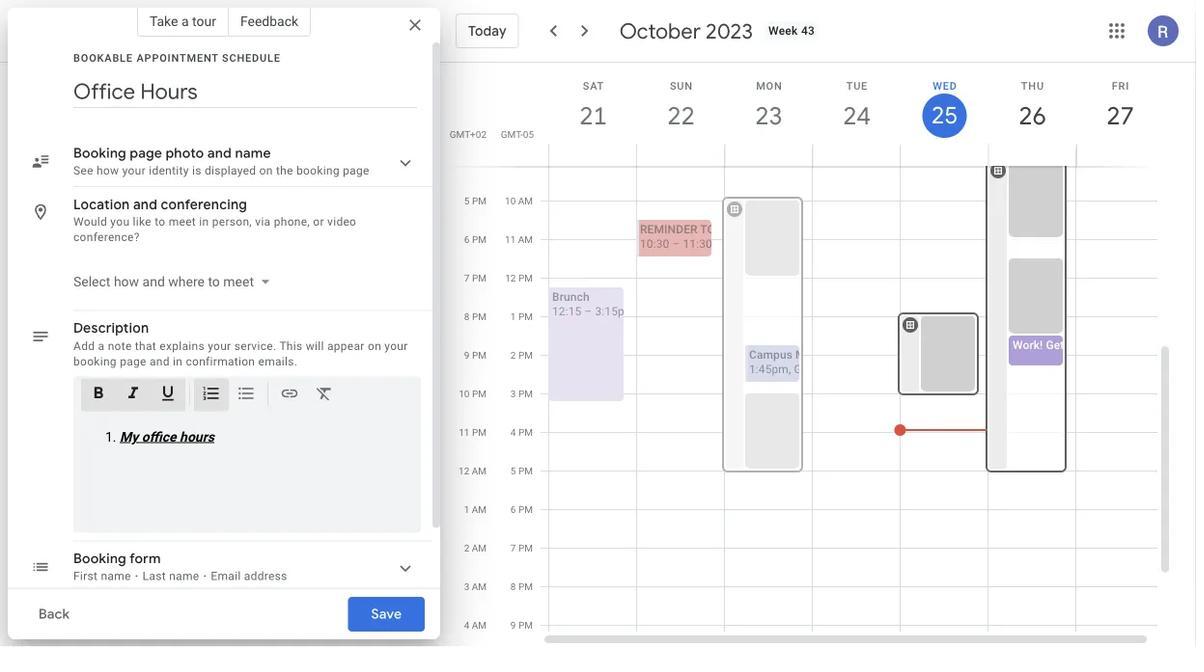 Task type: locate. For each thing, give the bounding box(es) containing it.
1 horizontal spatial 9 pm
[[511, 620, 533, 632]]

1 down 12 pm
[[511, 311, 516, 323]]

11 up 12 am
[[459, 427, 470, 439]]

your
[[122, 164, 146, 178], [208, 339, 231, 353], [385, 339, 408, 353]]

0 vertical spatial 11
[[505, 234, 516, 246]]

1 vertical spatial 3
[[464, 582, 469, 593]]

0 horizontal spatial 10
[[459, 389, 470, 400]]

10 for 10 pm
[[459, 389, 470, 400]]

0 horizontal spatial on
[[259, 164, 273, 178]]

0 horizontal spatial a
[[98, 339, 105, 353]]

to right where
[[208, 274, 220, 290]]

and inside the booking page photo and name see how your identity is displayed on the booking page
[[207, 145, 232, 162]]

gmt-05
[[501, 128, 534, 140]]

7 right 2 am on the left of page
[[511, 543, 516, 555]]

email
[[211, 570, 241, 584]]

11 for 11 am
[[505, 234, 516, 246]]

booking inside description add a note that explains your service. this will appear on your booking page and in confirmation emails.
[[73, 355, 117, 368]]

on
[[259, 164, 273, 178], [368, 339, 381, 353]]

pm up 10 pm
[[472, 350, 487, 362]]

am up 1 am
[[472, 466, 487, 477]]

thu 26
[[1018, 80, 1045, 132]]

back button
[[23, 592, 85, 638]]

the
[[276, 164, 293, 178]]

1 booking from the top
[[73, 145, 126, 162]]

9 pm right 4 am
[[511, 620, 533, 632]]

page up 'identity'
[[130, 145, 162, 162]]

1 horizontal spatial 6
[[511, 504, 516, 516]]

underline image
[[158, 384, 178, 406]]

0 horizontal spatial 5
[[464, 196, 470, 207]]

0 horizontal spatial 9 pm
[[464, 350, 487, 362]]

0 vertical spatial in
[[199, 215, 209, 229]]

select how and where to meet
[[73, 274, 254, 290]]

am down 1 am
[[472, 543, 487, 555]]

1 down 12 am
[[464, 504, 469, 516]]

in down explains
[[173, 355, 183, 368]]

on left the the
[[259, 164, 273, 178]]

0 vertical spatial booking
[[73, 145, 126, 162]]

1 horizontal spatial 5 pm
[[511, 466, 533, 477]]

2 vertical spatial page
[[120, 355, 146, 368]]

2 horizontal spatial name
[[235, 145, 271, 162]]

4 pm
[[464, 157, 487, 168], [511, 427, 533, 439]]

0 horizontal spatial 12
[[459, 466, 469, 477]]

location
[[73, 196, 130, 213]]

0 vertical spatial page
[[130, 145, 162, 162]]

and up like at the top of page
[[133, 196, 157, 213]]

1 vertical spatial 10
[[459, 389, 470, 400]]

1 horizontal spatial on
[[368, 339, 381, 353]]

page up video
[[343, 164, 369, 178]]

your left 'identity'
[[122, 164, 146, 178]]

5 pm left 10 am
[[464, 196, 487, 207]]

name right last
[[169, 570, 199, 584]]

0 horizontal spatial 3
[[464, 582, 469, 593]]

numbered list image
[[202, 384, 221, 406]]

pm
[[472, 157, 487, 168], [472, 196, 487, 207], [472, 234, 487, 246], [472, 273, 487, 284], [518, 273, 533, 284], [472, 311, 487, 323], [518, 311, 533, 323], [472, 350, 487, 362], [518, 350, 533, 362], [472, 389, 487, 400], [518, 389, 533, 400], [472, 427, 487, 439], [518, 427, 533, 439], [518, 466, 533, 477], [518, 504, 533, 516], [518, 543, 533, 555], [518, 582, 533, 593], [518, 620, 533, 632]]

4 down gmt+02
[[464, 157, 470, 168]]

am down 9 am
[[518, 196, 533, 207]]

9 am
[[510, 157, 533, 168]]

on inside the booking page photo and name see how your identity is displayed on the booking page
[[259, 164, 273, 178]]

2 booking from the top
[[73, 551, 126, 568]]

12 am
[[459, 466, 487, 477]]

1 for 1 am
[[464, 504, 469, 516]]

description add a note that explains your service. this will appear on your booking page and in confirmation emails.
[[73, 320, 408, 368]]

confirmation
[[186, 355, 255, 368]]

1 vertical spatial booking
[[73, 551, 126, 568]]

1 horizontal spatial a
[[181, 13, 189, 29]]

1
[[511, 311, 516, 323], [464, 504, 469, 516]]

a left tour
[[181, 13, 189, 29]]

– down reminder
[[672, 238, 680, 251]]

booking
[[296, 164, 340, 178], [73, 355, 117, 368]]

how right see
[[97, 164, 119, 178]]

0 vertical spatial meet
[[169, 215, 196, 229]]

1 vertical spatial 2
[[464, 543, 469, 555]]

1 horizontal spatial 4 pm
[[511, 427, 533, 439]]

location and conferencing would you like to meet in person, via phone, or video conference?
[[73, 196, 357, 244]]

4
[[464, 157, 470, 168], [511, 427, 516, 439], [464, 620, 469, 632]]

pm up 1 pm
[[518, 273, 533, 284]]

5 left 10 am
[[464, 196, 470, 207]]

10
[[505, 196, 516, 207], [459, 389, 470, 400]]

8 pm
[[464, 311, 487, 323], [511, 582, 533, 593]]

0 horizontal spatial in
[[173, 355, 183, 368]]

1 vertical spatial on
[[368, 339, 381, 353]]

gmt+02
[[450, 128, 487, 140]]

pm down 10 pm
[[472, 427, 487, 439]]

27 column header
[[1076, 63, 1164, 167]]

0 vertical spatial 10
[[505, 196, 516, 207]]

0 horizontal spatial your
[[122, 164, 146, 178]]

1 vertical spatial 6
[[511, 504, 516, 516]]

to left it! in the right of the page
[[1067, 339, 1078, 352]]

8 pm right 3 am
[[511, 582, 533, 593]]

12
[[505, 273, 516, 284], [459, 466, 469, 477]]

in
[[199, 215, 209, 229], [173, 355, 183, 368]]

1 horizontal spatial meet
[[223, 274, 254, 290]]

october 2023
[[620, 17, 753, 44]]

friday, october 27 element
[[1098, 94, 1143, 138]]

3 down 2 pm
[[511, 389, 516, 400]]

1 horizontal spatial 5
[[511, 466, 516, 477]]

am down 3 am
[[472, 620, 487, 632]]

0 vertical spatial 7 pm
[[464, 273, 487, 284]]

1 vertical spatial in
[[173, 355, 183, 368]]

grid
[[448, 63, 1196, 648]]

my office hours
[[120, 429, 214, 445]]

1 horizontal spatial to
[[208, 274, 220, 290]]

9 pm up 10 pm
[[464, 350, 487, 362]]

page inside description add a note that explains your service. this will appear on your booking page and in confirmation emails.
[[120, 355, 146, 368]]

in down conferencing
[[199, 215, 209, 229]]

23 column header
[[724, 63, 813, 167]]

6
[[464, 234, 470, 246], [511, 504, 516, 516]]

11 pm
[[459, 427, 487, 439]]

9
[[510, 157, 516, 168], [464, 350, 470, 362], [511, 620, 516, 632]]

1 horizontal spatial booking
[[296, 164, 340, 178]]

campus
[[749, 349, 793, 362]]

1 horizontal spatial 3
[[511, 389, 516, 400]]

0 vertical spatial to
[[155, 215, 166, 229]]

0 vertical spatial how
[[97, 164, 119, 178]]

1 vertical spatial –
[[585, 305, 592, 319]]

booking for name
[[296, 164, 340, 178]]

12 down 11 pm at the bottom of page
[[459, 466, 469, 477]]

0 vertical spatial booking
[[296, 164, 340, 178]]

how inside the booking page photo and name see how your identity is displayed on the booking page
[[97, 164, 119, 178]]

thu
[[1021, 80, 1045, 92]]

0 horizontal spatial name
[[101, 570, 131, 584]]

0 vertical spatial a
[[181, 13, 189, 29]]

formatting options toolbar
[[73, 377, 421, 418]]

0 vertical spatial 4
[[464, 157, 470, 168]]

8
[[464, 311, 470, 323], [511, 582, 516, 593]]

1 vertical spatial 1
[[464, 504, 469, 516]]

2 up 3 pm
[[511, 350, 516, 362]]

0 vertical spatial 3
[[511, 389, 516, 400]]

work! get to it!
[[1013, 339, 1091, 352]]

– right 12:15
[[585, 305, 592, 319]]

meet inside location and conferencing would you like to meet in person, via phone, or video conference?
[[169, 215, 196, 229]]

1 vertical spatial booking
[[73, 355, 117, 368]]

1 vertical spatial meet
[[223, 274, 254, 290]]

4 down 3 am
[[464, 620, 469, 632]]

a
[[181, 13, 189, 29], [98, 339, 105, 353]]

person,
[[212, 215, 252, 229]]

26
[[1018, 100, 1045, 132]]

8 right 3 am
[[511, 582, 516, 593]]

1 vertical spatial 5
[[511, 466, 516, 477]]

am up 4 am
[[472, 582, 487, 593]]

11 for 11 pm
[[459, 427, 470, 439]]

0 vertical spatial 2
[[511, 350, 516, 362]]

22
[[666, 100, 694, 132]]

where
[[168, 274, 205, 290]]

6 right 1 am
[[511, 504, 516, 516]]

25 column header
[[900, 63, 989, 167]]

conference?
[[73, 231, 140, 244]]

0 vertical spatial 6 pm
[[464, 234, 487, 246]]

6 pm right 1 am
[[511, 504, 533, 516]]

5 right 12 am
[[511, 466, 516, 477]]

name up displayed at the left top
[[235, 145, 271, 162]]

7 pm left 12 pm
[[464, 273, 487, 284]]

pm left 1 pm
[[472, 311, 487, 323]]

select how and where to meet button
[[66, 265, 277, 299]]

0 horizontal spatial 1
[[464, 504, 469, 516]]

thursday, october 26 element
[[1010, 94, 1055, 138]]

wed 25
[[930, 80, 957, 131]]

4 pm down gmt+02
[[464, 157, 487, 168]]

get
[[1046, 339, 1064, 352]]

am
[[518, 157, 533, 168], [518, 196, 533, 207], [518, 234, 533, 246], [472, 466, 487, 477], [472, 504, 487, 516], [472, 543, 487, 555], [472, 582, 487, 593], [472, 620, 487, 632]]

phone,
[[274, 215, 310, 229]]

10 up 11 pm at the bottom of page
[[459, 389, 470, 400]]

2
[[511, 350, 516, 362], [464, 543, 469, 555]]

1 vertical spatial 7
[[511, 543, 516, 555]]

1 vertical spatial a
[[98, 339, 105, 353]]

0 vertical spatial 5 pm
[[464, 196, 487, 207]]

27
[[1105, 100, 1133, 132]]

6 pm
[[464, 234, 487, 246], [511, 504, 533, 516]]

schedule
[[222, 52, 281, 64]]

3 for 3 am
[[464, 582, 469, 593]]

0 horizontal spatial 8
[[464, 311, 470, 323]]

in inside location and conferencing would you like to meet in person, via phone, or video conference?
[[199, 215, 209, 229]]

2023
[[706, 17, 753, 44]]

see
[[73, 164, 93, 178]]

booking for that
[[73, 355, 117, 368]]

3
[[511, 389, 516, 400], [464, 582, 469, 593]]

2 for 2 am
[[464, 543, 469, 555]]

12 for 12 pm
[[505, 273, 516, 284]]

to right like at the top of page
[[155, 215, 166, 229]]

2 vertical spatial 9
[[511, 620, 516, 632]]

10 up '11 am'
[[505, 196, 516, 207]]

1 vertical spatial page
[[343, 164, 369, 178]]

page down that
[[120, 355, 146, 368]]

gmt-
[[501, 128, 523, 140]]

brunch
[[552, 291, 590, 304]]

0 vertical spatial 5
[[464, 196, 470, 207]]

and down that
[[150, 355, 170, 368]]

how right 'select'
[[114, 274, 139, 290]]

0 vertical spatial 12
[[505, 273, 516, 284]]

on right appear
[[368, 339, 381, 353]]

meet right where
[[223, 274, 254, 290]]

0 vertical spatial 9
[[510, 157, 516, 168]]

8 left 1 pm
[[464, 311, 470, 323]]

0 vertical spatial 1
[[511, 311, 516, 323]]

a inside button
[[181, 13, 189, 29]]

2 horizontal spatial to
[[1067, 339, 1078, 352]]

you
[[110, 215, 130, 229]]

booking for booking form
[[73, 551, 126, 568]]

pm down 3 pm
[[518, 427, 533, 439]]

am up 2 am on the left of page
[[472, 504, 487, 516]]

0 horizontal spatial 11
[[459, 427, 470, 439]]

3 up 4 am
[[464, 582, 469, 593]]

and up displayed at the left top
[[207, 145, 232, 162]]

a inside description add a note that explains your service. this will appear on your booking page and in confirmation emails.
[[98, 339, 105, 353]]

booking up see
[[73, 145, 126, 162]]

how inside 'select how and where to meet' "popup button"
[[114, 274, 139, 290]]

1 horizontal spatial 12
[[505, 273, 516, 284]]

4 pm down 3 pm
[[511, 427, 533, 439]]

1 vertical spatial 11
[[459, 427, 470, 439]]

bulleted list image
[[237, 384, 256, 406]]

to inside button
[[1067, 339, 1078, 352]]

1 horizontal spatial 6 pm
[[511, 504, 533, 516]]

booking down "add"
[[73, 355, 117, 368]]

your up the confirmation
[[208, 339, 231, 353]]

1 vertical spatial 7 pm
[[511, 543, 533, 555]]

7 left 12 pm
[[464, 273, 470, 284]]

26 column header
[[988, 63, 1077, 167]]

on for that
[[368, 339, 381, 353]]

bookable appointment schedule
[[73, 52, 281, 64]]

am for 3 am
[[472, 582, 487, 593]]

pm right 12 am
[[518, 466, 533, 477]]

– inside reminder to clean 10:30 – 11:30am
[[672, 238, 680, 251]]

am for 9 am
[[518, 157, 533, 168]]

1 horizontal spatial –
[[672, 238, 680, 251]]

0 horizontal spatial 7 pm
[[464, 273, 487, 284]]

italic image
[[124, 384, 143, 406]]

8 pm left 1 pm
[[464, 311, 487, 323]]

0 horizontal spatial 2
[[464, 543, 469, 555]]

pm up 11 pm at the bottom of page
[[472, 389, 487, 400]]

to inside location and conferencing would you like to meet in person, via phone, or video conference?
[[155, 215, 166, 229]]

12:15
[[552, 305, 582, 319]]

and left where
[[142, 274, 165, 290]]

0 horizontal spatial meet
[[169, 215, 196, 229]]

1 horizontal spatial 1
[[511, 311, 516, 323]]

0 horizontal spatial to
[[155, 215, 166, 229]]

how
[[97, 164, 119, 178], [114, 274, 139, 290]]

6 pm left '11 am'
[[464, 234, 487, 246]]

booking right the the
[[296, 164, 340, 178]]

0 vertical spatial –
[[672, 238, 680, 251]]

explains
[[160, 339, 205, 353]]

0 horizontal spatial 5 pm
[[464, 196, 487, 207]]

service.
[[234, 339, 276, 353]]

1 vertical spatial 4
[[511, 427, 516, 439]]

4 down 3 pm
[[511, 427, 516, 439]]

booking inside the booking page photo and name see how your identity is displayed on the booking page
[[73, 145, 126, 162]]

1 horizontal spatial name
[[169, 570, 199, 584]]

11:30am
[[683, 238, 729, 251]]

brunch 12:15 – 3:15pm
[[552, 291, 635, 319]]

1 horizontal spatial in
[[199, 215, 209, 229]]

your right appear
[[385, 339, 408, 353]]

today button
[[456, 8, 519, 54]]

0 horizontal spatial –
[[585, 305, 592, 319]]

12 down '11 am'
[[505, 273, 516, 284]]

booking up first name
[[73, 551, 126, 568]]

note
[[108, 339, 132, 353]]

booking inside the booking page photo and name see how your identity is displayed on the booking page
[[296, 164, 340, 178]]

name down booking form
[[101, 570, 131, 584]]

on for name
[[259, 164, 273, 178]]

displayed
[[205, 164, 256, 178]]

1 vertical spatial 8 pm
[[511, 582, 533, 593]]

9 right 4 am
[[511, 620, 516, 632]]

2 horizontal spatial your
[[385, 339, 408, 353]]

1 horizontal spatial 8 pm
[[511, 582, 533, 593]]

3 for 3 pm
[[511, 389, 516, 400]]

0 vertical spatial 9 pm
[[464, 350, 487, 362]]

grid containing 21
[[448, 63, 1196, 648]]

1 vertical spatial 9
[[464, 350, 470, 362]]

0 horizontal spatial 4 pm
[[464, 157, 487, 168]]

6 left '11 am'
[[464, 234, 470, 246]]

insert link image
[[280, 384, 299, 406]]

0 horizontal spatial 6 pm
[[464, 234, 487, 246]]

am up 12 pm
[[518, 234, 533, 246]]

am down 05
[[518, 157, 533, 168]]

5 pm right 12 am
[[511, 466, 533, 477]]

a right "add"
[[98, 339, 105, 353]]

pm left 10 am
[[472, 196, 487, 207]]

1 vertical spatial 12
[[459, 466, 469, 477]]

bookable
[[73, 52, 133, 64]]

work!
[[1013, 339, 1043, 352]]

to
[[155, 215, 166, 229], [208, 274, 220, 290], [1067, 339, 1078, 352]]

appear
[[327, 339, 365, 353]]

booking
[[73, 145, 126, 162], [73, 551, 126, 568]]

saturday, october 21 element
[[571, 94, 615, 138]]

back
[[39, 606, 70, 624]]

10 for 10 am
[[505, 196, 516, 207]]

on inside description add a note that explains your service. this will appear on your booking page and in confirmation emails.
[[368, 339, 381, 353]]

43
[[801, 24, 815, 38]]

monday, october 23 element
[[747, 94, 791, 138]]

bold image
[[89, 384, 108, 406]]

meet down conferencing
[[169, 215, 196, 229]]

2 down 1 am
[[464, 543, 469, 555]]

9 up 10 pm
[[464, 350, 470, 362]]

2 vertical spatial to
[[1067, 339, 1078, 352]]

name inside the booking page photo and name see how your identity is displayed on the booking page
[[235, 145, 271, 162]]

am for 1 am
[[472, 504, 487, 516]]

7 pm right 2 am on the left of page
[[511, 543, 533, 555]]

0 vertical spatial 4 pm
[[464, 157, 487, 168]]

am for 11 am
[[518, 234, 533, 246]]

9 down gmt-
[[510, 157, 516, 168]]

11 down 10 am
[[505, 234, 516, 246]]

1 horizontal spatial 7
[[511, 543, 516, 555]]

page for booking
[[343, 164, 369, 178]]



Task type: vqa. For each thing, say whether or not it's contained in the screenshot.


Task type: describe. For each thing, give the bounding box(es) containing it.
pm up 3 pm
[[518, 350, 533, 362]]

last
[[143, 570, 166, 584]]

sunday, october 22 element
[[659, 94, 703, 138]]

tue 24
[[842, 80, 869, 132]]

23
[[754, 100, 782, 132]]

to inside "popup button"
[[208, 274, 220, 290]]

– inside brunch 12:15 – 3:15pm
[[585, 305, 592, 319]]

11 am
[[505, 234, 533, 246]]

fri 27
[[1105, 80, 1133, 132]]

mon
[[756, 80, 783, 92]]

booking for booking page photo and name see how your identity is displayed on the booking page
[[73, 145, 126, 162]]

would
[[73, 215, 107, 229]]

am for 10 am
[[518, 196, 533, 207]]

12 for 12 am
[[459, 466, 469, 477]]

3:15pm
[[595, 305, 635, 319]]

week
[[768, 24, 798, 38]]

address
[[244, 570, 287, 584]]

booking page photo and name see how your identity is displayed on the booking page
[[73, 145, 369, 178]]

and inside 'select how and where to meet' "popup button"
[[142, 274, 165, 290]]

,
[[789, 363, 791, 377]]

select
[[73, 274, 110, 290]]

am for 2 am
[[472, 543, 487, 555]]

it!
[[1081, 339, 1091, 352]]

name for first name
[[101, 570, 131, 584]]

Description text field
[[81, 429, 413, 526]]

2 pm
[[511, 350, 533, 362]]

24 column header
[[812, 63, 901, 167]]

emails.
[[258, 355, 298, 368]]

0 vertical spatial 7
[[464, 273, 470, 284]]

page for description
[[120, 355, 146, 368]]

sun 22
[[666, 80, 694, 132]]

meet inside "popup button"
[[223, 274, 254, 290]]

pm left 12 pm
[[472, 273, 487, 284]]

1 vertical spatial 9 pm
[[511, 620, 533, 632]]

12 pm
[[505, 273, 533, 284]]

mon 23
[[754, 80, 783, 132]]

pm up 2 pm
[[518, 311, 533, 323]]

pm right 4 am
[[518, 620, 533, 632]]

tue
[[846, 80, 868, 92]]

1 horizontal spatial 8
[[511, 582, 516, 593]]

fri
[[1112, 80, 1130, 92]]

tour
[[192, 13, 216, 29]]

pm left '11 am'
[[472, 234, 487, 246]]

3 am
[[464, 582, 487, 593]]

take
[[150, 13, 178, 29]]

0 vertical spatial 8
[[464, 311, 470, 323]]

21
[[578, 100, 606, 132]]

22 column header
[[636, 63, 725, 167]]

first name
[[73, 570, 131, 584]]

last name
[[143, 570, 199, 584]]

am for 4 am
[[472, 620, 487, 632]]

reminder
[[640, 223, 698, 237]]

work! get to it! button
[[1009, 336, 1196, 366]]

24
[[842, 100, 869, 132]]

3 pm
[[511, 389, 533, 400]]

10:30
[[640, 238, 669, 251]]

reminder to clean 10:30 – 11:30am
[[640, 223, 755, 251]]

description
[[73, 320, 149, 337]]

pm down 2 pm
[[518, 389, 533, 400]]

my
[[120, 429, 138, 445]]

via
[[255, 215, 271, 229]]

that
[[135, 339, 156, 353]]

identity
[[149, 164, 189, 178]]

pm down gmt+02
[[472, 157, 487, 168]]

1 vertical spatial 5 pm
[[511, 466, 533, 477]]

1 pm
[[511, 311, 533, 323]]

tuesday, october 24 element
[[835, 94, 879, 138]]

feedback
[[240, 13, 298, 29]]

21 column header
[[548, 63, 637, 167]]

photo
[[166, 145, 204, 162]]

1:45pm ,
[[749, 363, 794, 377]]

and inside location and conferencing would you like to meet in person, via phone, or video conference?
[[133, 196, 157, 213]]

25
[[930, 100, 957, 131]]

appointment
[[137, 52, 219, 64]]

feedback button
[[229, 6, 311, 37]]

10 am
[[505, 196, 533, 207]]

october
[[620, 17, 701, 44]]

first
[[73, 570, 98, 584]]

is
[[192, 164, 201, 178]]

2 for 2 pm
[[511, 350, 516, 362]]

video
[[327, 215, 357, 229]]

4 am
[[464, 620, 487, 632]]

wed
[[933, 80, 957, 92]]

Add title text field
[[73, 77, 417, 106]]

sun
[[670, 80, 693, 92]]

1 vertical spatial 4 pm
[[511, 427, 533, 439]]

clean
[[718, 223, 755, 237]]

1 for 1 pm
[[511, 311, 516, 323]]

sat
[[583, 80, 604, 92]]

05
[[523, 128, 534, 140]]

1 horizontal spatial your
[[208, 339, 231, 353]]

am for 12 am
[[472, 466, 487, 477]]

and inside description add a note that explains your service. this will appear on your booking page and in confirmation emails.
[[150, 355, 170, 368]]

or
[[313, 215, 324, 229]]

in inside description add a note that explains your service. this will appear on your booking page and in confirmation emails.
[[173, 355, 183, 368]]

office
[[142, 429, 176, 445]]

1 horizontal spatial 7 pm
[[511, 543, 533, 555]]

remove formatting image
[[315, 384, 334, 406]]

1:45pm
[[749, 363, 789, 377]]

wednesday, october 25, today element
[[923, 94, 967, 138]]

name for last name
[[169, 570, 199, 584]]

10 pm
[[459, 389, 487, 400]]

hours
[[180, 429, 214, 445]]

2 vertical spatial 4
[[464, 620, 469, 632]]

0 horizontal spatial 8 pm
[[464, 311, 487, 323]]

pm right 2 am on the left of page
[[518, 543, 533, 555]]

take a tour button
[[137, 6, 229, 37]]

sat 21
[[578, 80, 606, 132]]

pm right 3 am
[[518, 582, 533, 593]]

pm right 1 am
[[518, 504, 533, 516]]

0 vertical spatial 6
[[464, 234, 470, 246]]

your inside the booking page photo and name see how your identity is displayed on the booking page
[[122, 164, 146, 178]]

campus meeting rescheduled
[[749, 349, 921, 362]]

booking form
[[73, 551, 161, 568]]

form
[[130, 551, 161, 568]]



